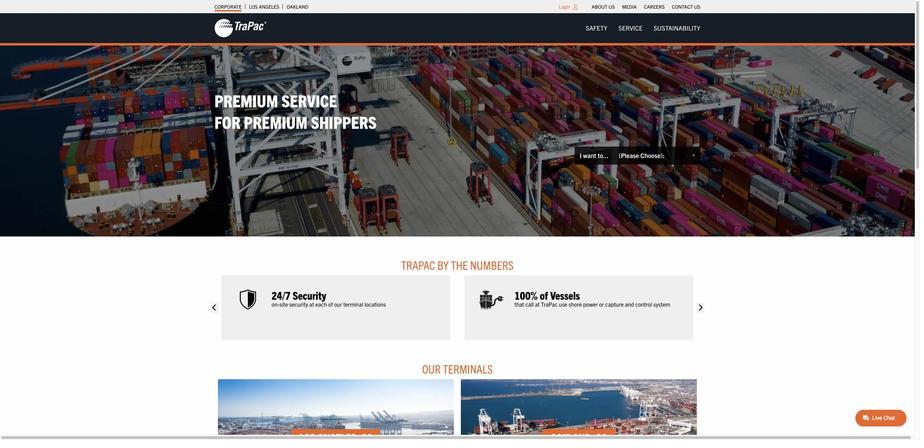 Task type: vqa. For each thing, say whether or not it's contained in the screenshot.
I Want To...
yes



Task type: describe. For each thing, give the bounding box(es) containing it.
contact us link
[[673, 2, 701, 11]]

use
[[560, 301, 568, 308]]

of inside 24/7 security on-site security at each of our terminal locations
[[329, 301, 333, 308]]

i want to...
[[580, 152, 609, 160]]

about us
[[592, 3, 615, 10]]

24/7 security on-site security at each of our terminal locations
[[272, 288, 387, 308]]

careers
[[645, 3, 665, 10]]

for
[[215, 111, 241, 132]]

locations
[[365, 301, 387, 308]]

or
[[600, 301, 605, 308]]

terminal
[[344, 301, 364, 308]]

of inside 100% of vessels that call at trapac use shore power or capture and control system
[[541, 288, 549, 302]]

our terminals
[[423, 361, 493, 376]]

24/7
[[272, 288, 291, 302]]

want
[[584, 152, 597, 160]]

us for contact us
[[695, 3, 701, 10]]

the
[[451, 257, 468, 272]]

on-
[[272, 301, 280, 308]]

0 vertical spatial premium
[[215, 90, 278, 111]]

oakland link
[[287, 2, 309, 11]]

main content containing trapac by the numbers
[[208, 257, 708, 440]]

safety
[[586, 24, 608, 32]]

our
[[423, 361, 441, 376]]

i
[[580, 152, 582, 160]]

login
[[559, 3, 571, 10]]

solid image
[[211, 303, 219, 313]]

site
[[280, 301, 288, 308]]

call
[[526, 301, 534, 308]]

service inside premium service for premium shippers
[[282, 90, 337, 111]]

shippers
[[311, 111, 377, 132]]

corporate image
[[215, 18, 267, 38]]

our
[[335, 301, 343, 308]]

login link
[[559, 3, 571, 10]]

sustainability
[[654, 24, 701, 32]]

1 vertical spatial premium
[[244, 111, 308, 132]]

los
[[249, 3, 258, 10]]

media
[[623, 3, 637, 10]]

solid image
[[697, 303, 705, 313]]

service link
[[614, 21, 649, 35]]

capture
[[606, 301, 624, 308]]

security
[[293, 288, 327, 302]]

power
[[584, 301, 599, 308]]

about
[[592, 3, 608, 10]]

and
[[626, 301, 635, 308]]

system
[[654, 301, 671, 308]]



Task type: locate. For each thing, give the bounding box(es) containing it.
at left each
[[310, 301, 315, 308]]

0 horizontal spatial us
[[609, 3, 615, 10]]

premium
[[215, 90, 278, 111], [244, 111, 308, 132]]

100%
[[515, 288, 538, 302]]

0 horizontal spatial of
[[329, 301, 333, 308]]

security
[[290, 301, 309, 308]]

los angeles
[[249, 3, 280, 10]]

by
[[438, 257, 449, 272]]

corporate
[[215, 3, 242, 10]]

1 us from the left
[[609, 3, 615, 10]]

main content
[[208, 257, 708, 440]]

light image
[[574, 4, 578, 10]]

careers link
[[645, 2, 665, 11]]

at
[[310, 301, 315, 308], [536, 301, 540, 308]]

contact us
[[673, 3, 701, 10]]

media link
[[623, 2, 637, 11]]

0 vertical spatial menu bar
[[589, 2, 705, 11]]

0 horizontal spatial at
[[310, 301, 315, 308]]

about us link
[[592, 2, 615, 11]]

of
[[541, 288, 549, 302], [329, 301, 333, 308]]

that
[[515, 301, 525, 308]]

1 horizontal spatial at
[[536, 301, 540, 308]]

shore
[[569, 301, 583, 308]]

trapac
[[402, 257, 436, 272]]

100% of vessels that call at trapac use shore power or capture and control system
[[515, 288, 671, 308]]

1 horizontal spatial service
[[619, 24, 643, 32]]

each
[[316, 301, 327, 308]]

trapac by the numbers
[[402, 257, 514, 272]]

los angeles link
[[249, 2, 280, 11]]

1 at from the left
[[310, 301, 315, 308]]

us right about
[[609, 3, 615, 10]]

at inside 100% of vessels that call at trapac use shore power or capture and control system
[[536, 301, 540, 308]]

1 vertical spatial menu bar
[[581, 21, 707, 35]]

to...
[[598, 152, 609, 160]]

us for about us
[[609, 3, 615, 10]]

us
[[609, 3, 615, 10], [695, 3, 701, 10]]

0 vertical spatial service
[[619, 24, 643, 32]]

0 horizontal spatial service
[[282, 90, 337, 111]]

of left our
[[329, 301, 333, 308]]

safety link
[[581, 21, 614, 35]]

trapac
[[542, 301, 558, 308]]

menu bar containing safety
[[581, 21, 707, 35]]

premium service for premium shippers
[[215, 90, 377, 132]]

menu bar
[[589, 2, 705, 11], [581, 21, 707, 35]]

at right call
[[536, 301, 540, 308]]

angeles
[[259, 3, 280, 10]]

2 at from the left
[[536, 301, 540, 308]]

1 horizontal spatial us
[[695, 3, 701, 10]]

of right call
[[541, 288, 549, 302]]

1 vertical spatial service
[[282, 90, 337, 111]]

menu bar up service link
[[589, 2, 705, 11]]

at for of
[[536, 301, 540, 308]]

at inside 24/7 security on-site security at each of our terminal locations
[[310, 301, 315, 308]]

contact
[[673, 3, 694, 10]]

control
[[636, 301, 653, 308]]

menu bar down careers link
[[581, 21, 707, 35]]

at for security
[[310, 301, 315, 308]]

1 horizontal spatial of
[[541, 288, 549, 302]]

service
[[619, 24, 643, 32], [282, 90, 337, 111]]

oakland
[[287, 3, 309, 10]]

vessels
[[551, 288, 581, 302]]

corporate link
[[215, 2, 242, 11]]

numbers
[[471, 257, 514, 272]]

terminals
[[443, 361, 493, 376]]

sustainability link
[[649, 21, 707, 35]]

2 us from the left
[[695, 3, 701, 10]]

menu bar containing about us
[[589, 2, 705, 11]]

us right contact
[[695, 3, 701, 10]]



